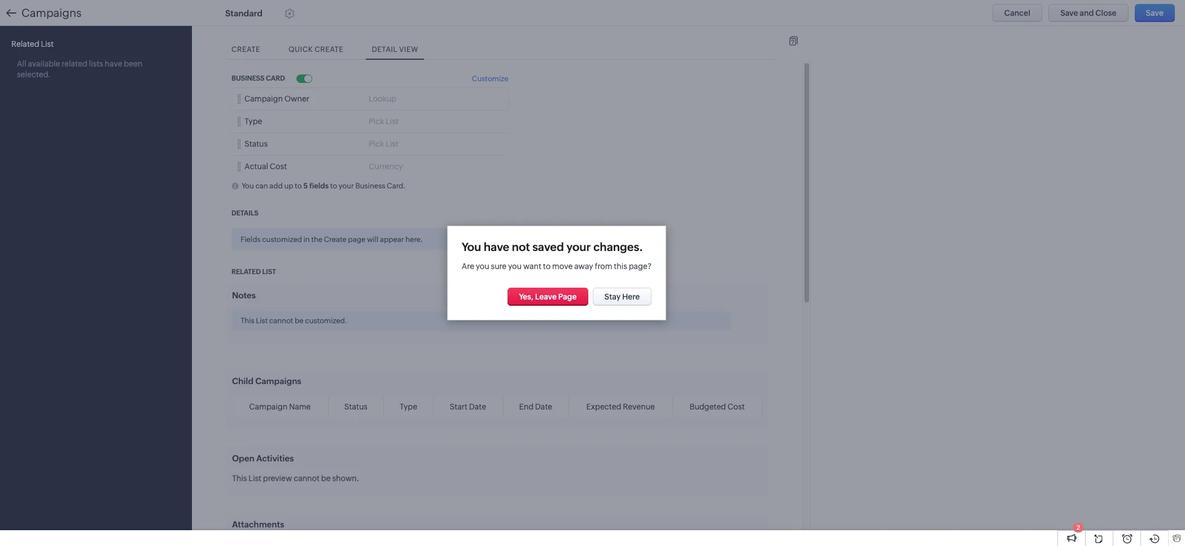 Task type: locate. For each thing, give the bounding box(es) containing it.
0 horizontal spatial status
[[245, 140, 268, 149]]

start
[[450, 402, 468, 412]]

available
[[28, 59, 60, 68]]

0 horizontal spatial business
[[232, 75, 265, 82]]

child
[[232, 377, 254, 386]]

lookup
[[369, 95, 397, 104]]

list
[[41, 40, 54, 49], [386, 117, 399, 126], [386, 140, 399, 149], [262, 268, 276, 276], [256, 317, 268, 325], [249, 474, 261, 483]]

1 vertical spatial have
[[484, 241, 510, 254]]

1 you from the left
[[476, 262, 489, 271]]

cost for actual cost
[[270, 162, 287, 171]]

1 vertical spatial be
[[321, 474, 331, 483]]

customized.
[[305, 317, 347, 325]]

1 vertical spatial pick list
[[369, 140, 399, 149]]

0 horizontal spatial type
[[245, 117, 262, 126]]

1 vertical spatial campaign
[[249, 402, 288, 412]]

1 horizontal spatial type
[[400, 402, 417, 412]]

0 horizontal spatial be
[[295, 317, 304, 325]]

2 pick list from the top
[[369, 140, 399, 149]]

move
[[552, 262, 573, 271]]

related up notes
[[232, 268, 261, 276]]

0 horizontal spatial campaigns
[[21, 6, 82, 19]]

0 horizontal spatial related list
[[11, 40, 54, 49]]

are
[[462, 262, 474, 271]]

1 vertical spatial cannot
[[294, 474, 320, 483]]

2 pick from the top
[[369, 140, 384, 149]]

have right the lists
[[105, 59, 122, 68]]

cannot right preview
[[294, 474, 320, 483]]

1 vertical spatial related list
[[232, 268, 276, 276]]

status
[[245, 140, 268, 149], [344, 402, 368, 412]]

you up are
[[462, 241, 481, 254]]

card.
[[387, 182, 406, 190]]

business down currency
[[355, 182, 385, 190]]

1 vertical spatial cost
[[728, 402, 745, 412]]

to right fields
[[330, 182, 337, 190]]

pick list
[[369, 117, 399, 126], [369, 140, 399, 149]]

here.
[[406, 236, 423, 244]]

you right sure
[[508, 262, 522, 271]]

you left can
[[242, 182, 254, 190]]

1 horizontal spatial status
[[344, 402, 368, 412]]

1 vertical spatial your
[[567, 241, 591, 254]]

business left "card"
[[232, 75, 265, 82]]

you
[[242, 182, 254, 190], [462, 241, 481, 254]]

1 vertical spatial campaigns
[[255, 377, 301, 386]]

view
[[399, 45, 418, 54]]

cannot left the customized.
[[269, 317, 293, 325]]

cost
[[270, 162, 287, 171], [728, 402, 745, 412]]

1 horizontal spatial be
[[321, 474, 331, 483]]

campaigns up available
[[21, 6, 82, 19]]

2 date from the left
[[535, 402, 552, 412]]

date right start
[[469, 402, 486, 412]]

0 horizontal spatial cannot
[[269, 317, 293, 325]]

type left start
[[400, 402, 417, 412]]

0 vertical spatial type
[[245, 117, 262, 126]]

0 horizontal spatial cost
[[270, 162, 287, 171]]

your right fields
[[339, 182, 354, 190]]

cost up add
[[270, 162, 287, 171]]

type down 'campaign owner'
[[245, 117, 262, 126]]

fields customized in the create page will appear here.
[[241, 236, 423, 244]]

all
[[17, 59, 26, 68]]

0 horizontal spatial date
[[469, 402, 486, 412]]

pick down lookup
[[369, 117, 384, 126]]

revenue
[[623, 402, 655, 412]]

campaign down child campaigns
[[249, 402, 288, 412]]

this down notes
[[241, 317, 254, 325]]

1 horizontal spatial campaigns
[[255, 377, 301, 386]]

5
[[303, 182, 308, 190]]

0 vertical spatial pick list
[[369, 117, 399, 126]]

in
[[304, 236, 310, 244]]

status right name
[[344, 402, 368, 412]]

campaigns up campaign name at the bottom left
[[255, 377, 301, 386]]

you right are
[[476, 262, 489, 271]]

status for type
[[344, 402, 368, 412]]

1 horizontal spatial date
[[535, 402, 552, 412]]

changes.
[[593, 241, 643, 254]]

related list up the all
[[11, 40, 54, 49]]

have inside all available related lists have been selected.
[[105, 59, 122, 68]]

1 vertical spatial status
[[344, 402, 368, 412]]

business
[[232, 75, 265, 82], [355, 182, 385, 190]]

your
[[339, 182, 354, 190], [567, 241, 591, 254]]

have up sure
[[484, 241, 510, 254]]

1 horizontal spatial you
[[462, 241, 481, 254]]

be left shown.
[[321, 474, 331, 483]]

1 vertical spatial this
[[232, 474, 247, 483]]

business card
[[232, 75, 285, 82]]

have
[[105, 59, 122, 68], [484, 241, 510, 254]]

add
[[270, 182, 283, 190]]

0 vertical spatial have
[[105, 59, 122, 68]]

be left the customized.
[[295, 317, 304, 325]]

pick list down lookup
[[369, 117, 399, 126]]

cannot
[[269, 317, 293, 325], [294, 474, 320, 483]]

can
[[256, 182, 268, 190]]

pick up currency
[[369, 140, 384, 149]]

been
[[124, 59, 143, 68]]

this
[[241, 317, 254, 325], [232, 474, 247, 483]]

you
[[476, 262, 489, 271], [508, 262, 522, 271]]

0 vertical spatial related
[[11, 40, 39, 49]]

1 vertical spatial you
[[462, 241, 481, 254]]

None button
[[993, 4, 1043, 22], [1049, 4, 1129, 22], [1135, 4, 1175, 22], [508, 288, 588, 306], [593, 288, 652, 306], [993, 4, 1043, 22], [1049, 4, 1129, 22], [1135, 4, 1175, 22], [508, 288, 588, 306], [593, 288, 652, 306]]

owner
[[284, 95, 309, 104]]

this
[[614, 262, 627, 271]]

are you sure you want to move away from this page?
[[462, 262, 652, 271]]

this list cannot be customized.
[[241, 317, 347, 325]]

1 horizontal spatial cost
[[728, 402, 745, 412]]

detail view link
[[366, 40, 424, 59]]

this for this list cannot be customized.
[[241, 317, 254, 325]]

you for you have not saved your changes.
[[462, 241, 481, 254]]

status up actual
[[245, 140, 268, 149]]

to left 5
[[295, 182, 302, 190]]

create right quick
[[315, 45, 344, 54]]

create
[[232, 45, 260, 54], [315, 45, 344, 54], [324, 236, 347, 244]]

to
[[295, 182, 302, 190], [330, 182, 337, 190], [543, 262, 551, 271]]

fields
[[241, 236, 261, 244]]

0 vertical spatial cost
[[270, 162, 287, 171]]

0 vertical spatial you
[[242, 182, 254, 190]]

campaign for campaign name
[[249, 402, 288, 412]]

end
[[519, 402, 534, 412]]

1 horizontal spatial to
[[330, 182, 337, 190]]

this down open
[[232, 474, 247, 483]]

1 horizontal spatial related list
[[232, 268, 276, 276]]

all available related lists have been selected.
[[17, 59, 143, 79]]

0 vertical spatial pick
[[369, 117, 384, 126]]

date
[[469, 402, 486, 412], [535, 402, 552, 412]]

related
[[11, 40, 39, 49], [232, 268, 261, 276]]

status for pick list
[[245, 140, 268, 149]]

0 vertical spatial campaign
[[245, 95, 283, 104]]

0 horizontal spatial your
[[339, 182, 354, 190]]

0 vertical spatial this
[[241, 317, 254, 325]]

pick
[[369, 117, 384, 126], [369, 140, 384, 149]]

0 horizontal spatial you
[[476, 262, 489, 271]]

sure
[[491, 262, 507, 271]]

0 horizontal spatial you
[[242, 182, 254, 190]]

create link
[[226, 40, 266, 59]]

2
[[1077, 525, 1080, 531]]

want
[[523, 262, 542, 271]]

1 vertical spatial pick
[[369, 140, 384, 149]]

1 horizontal spatial your
[[567, 241, 591, 254]]

related list
[[11, 40, 54, 49], [232, 268, 276, 276]]

0 vertical spatial business
[[232, 75, 265, 82]]

1 horizontal spatial cannot
[[294, 474, 320, 483]]

campaign down business card
[[245, 95, 283, 104]]

campaign
[[245, 95, 283, 104], [249, 402, 288, 412]]

1 pick from the top
[[369, 117, 384, 126]]

be
[[295, 317, 304, 325], [321, 474, 331, 483]]

1 horizontal spatial business
[[355, 182, 385, 190]]

1 date from the left
[[469, 402, 486, 412]]

date right end at the bottom left of the page
[[535, 402, 552, 412]]

end date
[[519, 402, 552, 412]]

pick list up currency
[[369, 140, 399, 149]]

details
[[232, 210, 259, 217]]

related up the all
[[11, 40, 39, 49]]

cost right budgeted
[[728, 402, 745, 412]]

0 vertical spatial related list
[[11, 40, 54, 49]]

standard
[[225, 8, 263, 18]]

to right want
[[543, 262, 551, 271]]

1 horizontal spatial you
[[508, 262, 522, 271]]

0 horizontal spatial have
[[105, 59, 122, 68]]

1 vertical spatial related
[[232, 268, 261, 276]]

type
[[245, 117, 262, 126], [400, 402, 417, 412]]

your up away
[[567, 241, 591, 254]]

shown.
[[332, 474, 359, 483]]

quick
[[289, 45, 313, 54]]

2 horizontal spatial to
[[543, 262, 551, 271]]

lists
[[89, 59, 103, 68]]

0 vertical spatial cannot
[[269, 317, 293, 325]]

1 horizontal spatial have
[[484, 241, 510, 254]]

page
[[348, 236, 366, 244]]

activities
[[256, 454, 294, 464]]

campaigns
[[21, 6, 82, 19], [255, 377, 301, 386]]

1 pick list from the top
[[369, 117, 399, 126]]

related list up notes
[[232, 268, 276, 276]]

0 vertical spatial status
[[245, 140, 268, 149]]



Task type: describe. For each thing, give the bounding box(es) containing it.
this list preview cannot be shown.
[[232, 474, 359, 483]]

0 horizontal spatial related
[[11, 40, 39, 49]]

pick for type
[[369, 117, 384, 126]]

customize
[[472, 75, 509, 83]]

actual cost
[[245, 162, 287, 171]]

card
[[266, 75, 285, 82]]

date for end date
[[535, 402, 552, 412]]

this for this list preview cannot be shown.
[[232, 474, 247, 483]]

from
[[595, 262, 612, 271]]

0 vertical spatial campaigns
[[21, 6, 82, 19]]

pick list for status
[[369, 140, 399, 149]]

selected.
[[17, 70, 51, 79]]

you can add up to 5 fields to your business card.
[[242, 182, 406, 190]]

expected
[[586, 402, 621, 412]]

2 you from the left
[[508, 262, 522, 271]]

campaign name
[[249, 402, 311, 412]]

detail view
[[372, 45, 418, 54]]

create right the
[[324, 236, 347, 244]]

1 vertical spatial business
[[355, 182, 385, 190]]

start date
[[450, 402, 486, 412]]

child campaigns
[[232, 377, 301, 386]]

create up business card
[[232, 45, 260, 54]]

pick for status
[[369, 140, 384, 149]]

not
[[512, 241, 530, 254]]

currency
[[369, 162, 403, 171]]

quick create
[[289, 45, 344, 54]]

the
[[311, 236, 323, 244]]

date for start date
[[469, 402, 486, 412]]

away
[[574, 262, 593, 271]]

campaign owner
[[245, 95, 309, 104]]

budgeted cost
[[690, 402, 745, 412]]

1 vertical spatial type
[[400, 402, 417, 412]]

campaign for campaign owner
[[245, 95, 283, 104]]

name
[[289, 402, 311, 412]]

open
[[232, 454, 255, 464]]

budgeted
[[690, 402, 726, 412]]

notes
[[232, 291, 256, 301]]

page?
[[629, 262, 652, 271]]

0 horizontal spatial to
[[295, 182, 302, 190]]

fields
[[309, 182, 329, 190]]

0 vertical spatial be
[[295, 317, 304, 325]]

up
[[284, 182, 293, 190]]

appear
[[380, 236, 404, 244]]

0 vertical spatial your
[[339, 182, 354, 190]]

customized
[[262, 236, 302, 244]]

you for you can add up to 5 fields to your business card.
[[242, 182, 254, 190]]

actual
[[245, 162, 268, 171]]

will
[[367, 236, 379, 244]]

you have not saved your changes.
[[462, 241, 643, 254]]

related
[[62, 59, 87, 68]]

attachments
[[232, 520, 284, 530]]

expected revenue
[[586, 402, 655, 412]]

detail
[[372, 45, 397, 54]]

quick create link
[[283, 40, 349, 59]]

saved
[[533, 241, 564, 254]]

pick list for type
[[369, 117, 399, 126]]

preview
[[263, 474, 292, 483]]

open activities
[[232, 454, 294, 464]]

1 horizontal spatial related
[[232, 268, 261, 276]]

cost for budgeted cost
[[728, 402, 745, 412]]



Task type: vqa. For each thing, say whether or not it's contained in the screenshot.
Standard at the top left of page
yes



